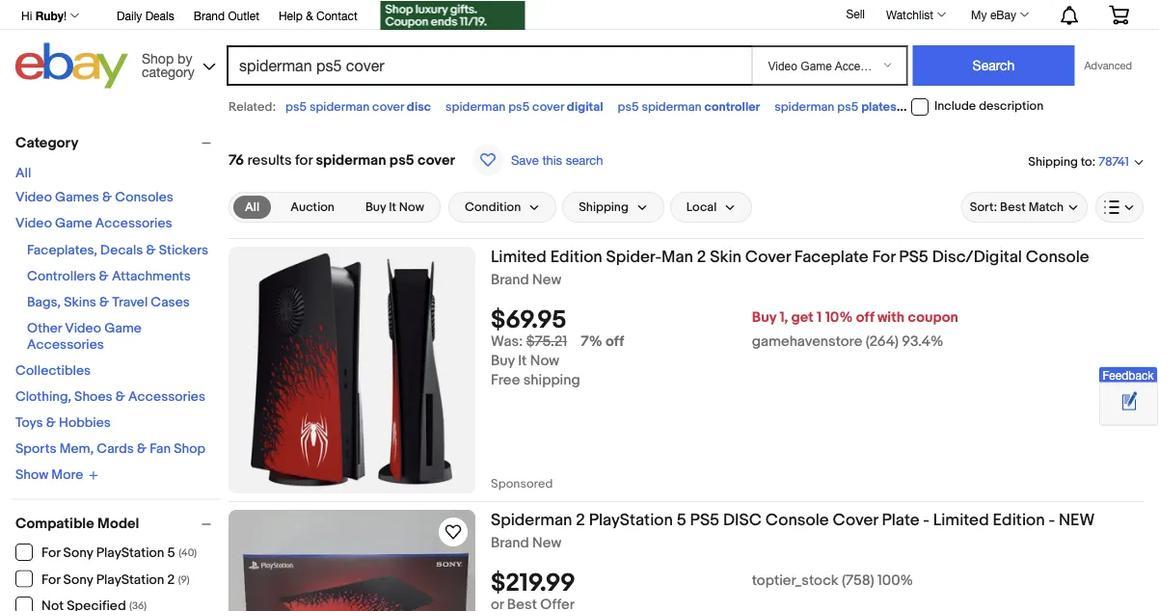Task type: describe. For each thing, give the bounding box(es) containing it.
ps5 inside main content
[[390, 151, 415, 169]]

was:
[[491, 333, 523, 351]]

& up the attachments
[[146, 243, 156, 259]]

this
[[543, 152, 563, 167]]

spiderman right 'plates'
[[911, 99, 971, 114]]

related:
[[229, 99, 276, 114]]

1 horizontal spatial cover
[[418, 151, 455, 169]]

ps5 down my
[[974, 99, 995, 114]]

new inside spiderman 2 playstation 5 ps5 disc console cover plate - limited edition - new brand new
[[532, 535, 562, 552]]

clothing, shoes & accessories link
[[15, 389, 205, 406]]

spiderman right controller
[[775, 99, 835, 114]]

consoles
[[115, 190, 174, 206]]

for for for sony playstation 5
[[41, 546, 60, 562]]

for sony playstation 2 (9)
[[41, 572, 190, 588]]

10%
[[825, 309, 853, 327]]

controller
[[705, 99, 760, 114]]

spiderman 2 playstation 5 ps5 disc console cover plate - limited edition - new link
[[491, 510, 1144, 535]]

(40)
[[179, 547, 197, 560]]

buy inside gamehavenstore (264) 93.4% buy it now free shipping
[[491, 353, 515, 370]]

$69.95
[[491, 306, 567, 336]]

5 for (40)
[[167, 546, 175, 562]]

spiderman ps5
[[911, 99, 998, 114]]

spiderman ps5 plates
[[775, 99, 897, 114]]

ps5 inside spiderman 2 playstation 5 ps5 disc console cover plate - limited edition - new brand new
[[690, 510, 720, 531]]

2 inside limited edition spider-man 2 skin cover faceplate for ps5 disc/digital console brand new
[[697, 247, 707, 267]]

spider-
[[606, 247, 662, 267]]

& right toys
[[46, 415, 56, 432]]

video inside faceplates, decals & stickers controllers & attachments bags, skins & travel cases other video game accessories
[[65, 321, 101, 337]]

game inside faceplates, decals & stickers controllers & attachments bags, skins & travel cases other video game accessories
[[104, 321, 142, 337]]

!
[[64, 9, 67, 22]]

7% off
[[581, 333, 624, 351]]

faceplates, decals & stickers link
[[27, 243, 209, 259]]

ruby
[[35, 9, 64, 22]]

collectibles
[[15, 363, 91, 380]]

save this search button
[[467, 144, 609, 177]]

stickers
[[159, 243, 209, 259]]

shipping button
[[563, 192, 664, 223]]

faceplates,
[[27, 243, 97, 259]]

2 inside spiderman 2 playstation 5 ps5 disc console cover plate - limited edition - new brand new
[[576, 510, 586, 531]]

hi
[[21, 9, 32, 22]]

ebay
[[991, 8, 1017, 21]]

new
[[1059, 510, 1095, 531]]

ps5 down search for anything text field
[[509, 99, 530, 114]]

include description
[[935, 99, 1044, 114]]

limited edition spider-man 2 skin cover faceplate for ps5 disc/digital console heading
[[491, 247, 1090, 267]]

my ebay
[[972, 8, 1017, 21]]

watchlist link
[[876, 3, 955, 26]]

playstation for (40)
[[96, 546, 164, 562]]

local
[[687, 200, 717, 215]]

show
[[15, 467, 48, 484]]

account navigation
[[11, 0, 1144, 32]]

gamehavenstore (264) 93.4% buy it now free shipping
[[491, 333, 944, 389]]

limited edition spider-man 2 skin cover faceplate for ps5 disc/digital console brand new
[[491, 247, 1090, 289]]

buy it now
[[366, 200, 424, 215]]

video games & consoles link
[[15, 190, 174, 206]]

hobbies
[[59, 415, 111, 432]]

advanced link
[[1075, 46, 1142, 85]]

sports mem, cards & fan shop link
[[15, 441, 205, 458]]

help
[[279, 9, 303, 22]]

shop inside collectibles clothing, shoes & accessories toys & hobbies sports mem, cards & fan shop
[[174, 441, 205, 458]]

toys
[[15, 415, 43, 432]]

cover for spiderman
[[372, 99, 404, 114]]

1 vertical spatial off
[[606, 333, 624, 351]]

& inside "account" navigation
[[306, 9, 313, 22]]

93.4%
[[902, 333, 944, 351]]

category
[[142, 64, 195, 80]]

0 horizontal spatial all link
[[15, 165, 31, 182]]

7%
[[581, 333, 603, 351]]

limited inside limited edition spider-man 2 skin cover faceplate for ps5 disc/digital console brand new
[[491, 247, 547, 267]]

1 - from the left
[[924, 510, 930, 531]]

cases
[[151, 295, 190, 311]]

daily
[[117, 9, 142, 22]]

limited edition spider-man 2 skin cover faceplate for ps5 disc/digital console link
[[491, 247, 1144, 272]]

1 horizontal spatial off
[[856, 309, 875, 327]]

spiderman down search for anything text field
[[446, 99, 506, 114]]

$219.99
[[491, 569, 576, 599]]

1 vertical spatial all link
[[233, 196, 271, 219]]

cover inside spiderman 2 playstation 5 ps5 disc console cover plate - limited edition - new brand new
[[833, 510, 879, 531]]

auction link
[[279, 196, 346, 219]]

(9)
[[178, 574, 190, 587]]

& right skins
[[99, 295, 109, 311]]

video for video games & consoles
[[15, 190, 52, 206]]

digital
[[567, 99, 603, 114]]

buy 1, get 1 10% off with coupon
[[752, 309, 959, 327]]

ps5 right the digital
[[618, 99, 639, 114]]

edition inside limited edition spider-man 2 skin cover faceplate for ps5 disc/digital console brand new
[[551, 247, 603, 267]]

all inside main content
[[245, 200, 260, 215]]

playstation for ps5
[[589, 510, 673, 531]]

attachments
[[112, 269, 191, 285]]

spiderman ps5 cover digital
[[446, 99, 603, 114]]

limited edition spider-man 2 skin cover faceplate for ps5 disc/digital console image
[[229, 247, 476, 494]]

buy for buy it now
[[366, 200, 386, 215]]

faceplates, decals & stickers controllers & attachments bags, skins & travel cases other video game accessories
[[27, 243, 209, 354]]

advanced
[[1085, 59, 1133, 72]]

playstation for (9)
[[96, 572, 164, 588]]

brand outlet
[[194, 9, 259, 22]]

sort: best match button
[[961, 192, 1088, 223]]

accessories inside collectibles clothing, shoes & accessories toys & hobbies sports mem, cards & fan shop
[[128, 389, 205, 406]]

0 horizontal spatial it
[[389, 200, 396, 215]]

watch spiderman 2 playstation 5 ps5 disc console cover plate - limited edition - new image
[[442, 521, 465, 544]]

daily deals
[[117, 9, 174, 22]]

for
[[295, 151, 313, 169]]

toptier_stock (758) 100%
[[752, 573, 914, 590]]

compatible model
[[15, 516, 139, 533]]

spiderman 2 playstation 5 ps5 disc console cover plate - limited edition - new brand new
[[491, 510, 1095, 552]]

save
[[511, 152, 539, 167]]

other video game accessories link
[[27, 321, 142, 354]]

shoes
[[74, 389, 113, 406]]

shop by category banner
[[11, 0, 1144, 94]]

video for video game accessories
[[15, 216, 52, 232]]

disc
[[723, 510, 762, 531]]

now inside gamehavenstore (264) 93.4% buy it now free shipping
[[530, 353, 560, 370]]

games
[[55, 190, 99, 206]]

best
[[1000, 200, 1026, 215]]



Task type: locate. For each thing, give the bounding box(es) containing it.
travel
[[112, 295, 148, 311]]

0 horizontal spatial buy
[[366, 200, 386, 215]]

78741
[[1099, 155, 1130, 170]]

ps5 inside limited edition spider-man 2 skin cover faceplate for ps5 disc/digital console brand new
[[899, 247, 929, 267]]

new
[[532, 272, 562, 289], [532, 535, 562, 552]]

0 horizontal spatial console
[[766, 510, 829, 531]]

- right plate
[[924, 510, 930, 531]]

spiderman 2 playstation 5 ps5 disc console cover plate - limited edition - new image
[[229, 510, 476, 612]]

my
[[972, 8, 987, 21]]

5 for ps5
[[677, 510, 687, 531]]

spiderman left controller
[[642, 99, 702, 114]]

0 vertical spatial game
[[55, 216, 92, 232]]

man
[[662, 247, 694, 267]]

spiderman
[[491, 510, 573, 531]]

your shopping cart image
[[1108, 5, 1131, 24]]

off left with
[[856, 309, 875, 327]]

0 horizontal spatial off
[[606, 333, 624, 351]]

1 horizontal spatial 5
[[677, 510, 687, 531]]

daily deals link
[[117, 6, 174, 27]]

1 horizontal spatial it
[[518, 353, 527, 370]]

1 vertical spatial new
[[532, 535, 562, 552]]

2 sony from the top
[[63, 572, 93, 588]]

was: $75.21
[[491, 333, 567, 351]]

all down results
[[245, 200, 260, 215]]

0 vertical spatial all link
[[15, 165, 31, 182]]

(264)
[[866, 333, 899, 351]]

0 vertical spatial accessories
[[95, 216, 172, 232]]

brand
[[194, 9, 225, 22], [491, 272, 529, 289], [491, 535, 529, 552]]

0 vertical spatial buy
[[366, 200, 386, 215]]

bags, skins & travel cases link
[[27, 295, 190, 311]]

skin
[[710, 247, 742, 267]]

console inside limited edition spider-man 2 skin cover faceplate for ps5 disc/digital console brand new
[[1026, 247, 1090, 267]]

1 vertical spatial playstation
[[96, 546, 164, 562]]

All selected text field
[[245, 199, 260, 216]]

shop right the fan
[[174, 441, 205, 458]]

1 horizontal spatial all
[[245, 200, 260, 215]]

local button
[[670, 192, 753, 223]]

edition left new
[[993, 510, 1045, 531]]

0 horizontal spatial cover
[[746, 247, 791, 267]]

mem,
[[59, 441, 94, 458]]

1 vertical spatial cover
[[833, 510, 879, 531]]

0 vertical spatial playstation
[[589, 510, 673, 531]]

& right help
[[306, 9, 313, 22]]

1 sony from the top
[[63, 546, 93, 562]]

brand up $69.95 on the left bottom
[[491, 272, 529, 289]]

2 vertical spatial playstation
[[96, 572, 164, 588]]

clothing,
[[15, 389, 71, 406]]

2 left (9) at left bottom
[[167, 572, 175, 588]]

shipping to : 78741
[[1029, 154, 1130, 170]]

console right disc
[[766, 510, 829, 531]]

new up $69.95 on the left bottom
[[532, 272, 562, 289]]

2 vertical spatial accessories
[[128, 389, 205, 406]]

0 vertical spatial new
[[532, 272, 562, 289]]

1 vertical spatial ps5
[[690, 510, 720, 531]]

2 vertical spatial brand
[[491, 535, 529, 552]]

1 vertical spatial brand
[[491, 272, 529, 289]]

1 horizontal spatial buy
[[491, 353, 515, 370]]

0 vertical spatial for
[[873, 247, 896, 267]]

sell link
[[838, 7, 874, 20]]

condition
[[465, 200, 521, 215]]

cover
[[372, 99, 404, 114], [533, 99, 564, 114], [418, 151, 455, 169]]

my ebay link
[[961, 3, 1038, 26]]

compatible model button
[[15, 516, 220, 533]]

spiderman inside main content
[[316, 151, 386, 169]]

limited inside spiderman 2 playstation 5 ps5 disc console cover plate - limited edition - new brand new
[[934, 510, 989, 531]]

cover inside limited edition spider-man 2 skin cover faceplate for ps5 disc/digital console brand new
[[746, 247, 791, 267]]

5 left (40)
[[167, 546, 175, 562]]

2 new from the top
[[532, 535, 562, 552]]

shipping down search at the top
[[579, 200, 629, 215]]

1 vertical spatial console
[[766, 510, 829, 531]]

shipping inside 'shipping to : 78741'
[[1029, 154, 1078, 169]]

Search for anything text field
[[230, 47, 748, 84]]

results
[[247, 151, 292, 169]]

2 horizontal spatial cover
[[533, 99, 564, 114]]

0 vertical spatial video
[[15, 190, 52, 206]]

0 vertical spatial edition
[[551, 247, 603, 267]]

for
[[873, 247, 896, 267], [41, 546, 60, 562], [41, 572, 60, 588]]

none submit inside shop by category banner
[[913, 45, 1075, 86]]

it down the 76 results for spiderman ps5 cover at the top left of page
[[389, 200, 396, 215]]

brand inside limited edition spider-man 2 skin cover faceplate for ps5 disc/digital console brand new
[[491, 272, 529, 289]]

brand outlet link
[[194, 6, 259, 27]]

compatible
[[15, 516, 94, 533]]

1 horizontal spatial edition
[[993, 510, 1045, 531]]

buy up the free
[[491, 353, 515, 370]]

with
[[878, 309, 905, 327]]

0 vertical spatial sony
[[63, 546, 93, 562]]

shop by category
[[142, 50, 195, 80]]

brand down spiderman
[[491, 535, 529, 552]]

spiderman up the 76 results for spiderman ps5 cover at the top left of page
[[310, 99, 370, 114]]

video game accessories link
[[15, 216, 172, 232]]

cover for ps5
[[533, 99, 564, 114]]

0 vertical spatial off
[[856, 309, 875, 327]]

all link down category
[[15, 165, 31, 182]]

(758)
[[842, 573, 875, 590]]

video up faceplates,
[[15, 216, 52, 232]]

decals
[[100, 243, 143, 259]]

for inside limited edition spider-man 2 skin cover faceplate for ps5 disc/digital console brand new
[[873, 247, 896, 267]]

1 new from the top
[[532, 272, 562, 289]]

plates
[[862, 99, 897, 114]]

1 horizontal spatial game
[[104, 321, 142, 337]]

shop by category button
[[133, 43, 220, 84]]

for sony playstation 5 (40)
[[41, 546, 197, 562]]

hi ruby !
[[21, 9, 67, 22]]

get
[[792, 309, 814, 327]]

new inside limited edition spider-man 2 skin cover faceplate for ps5 disc/digital console brand new
[[532, 272, 562, 289]]

limited right plate
[[934, 510, 989, 531]]

0 horizontal spatial edition
[[551, 247, 603, 267]]

1 horizontal spatial 2
[[576, 510, 586, 531]]

2 vertical spatial 2
[[167, 572, 175, 588]]

1 horizontal spatial now
[[530, 353, 560, 370]]

0 horizontal spatial -
[[924, 510, 930, 531]]

2 right spiderman
[[576, 510, 586, 531]]

video games & consoles
[[15, 190, 174, 206]]

100%
[[878, 573, 914, 590]]

cover left the digital
[[533, 99, 564, 114]]

0 horizontal spatial ps5
[[690, 510, 720, 531]]

sports
[[15, 441, 56, 458]]

0 horizontal spatial 2
[[167, 572, 175, 588]]

0 horizontal spatial cover
[[372, 99, 404, 114]]

buy for buy 1, get 1 10% off with coupon
[[752, 309, 777, 327]]

help & contact
[[279, 9, 358, 22]]

condition button
[[448, 192, 557, 223]]

sony down compatible model
[[63, 546, 93, 562]]

shipping for shipping
[[579, 200, 629, 215]]

ps5 up buy it now link
[[390, 151, 415, 169]]

&
[[306, 9, 313, 22], [102, 190, 112, 206], [146, 243, 156, 259], [99, 269, 109, 285], [99, 295, 109, 311], [116, 389, 125, 406], [46, 415, 56, 432], [137, 441, 147, 458]]

listing options selector. list view selected. image
[[1105, 200, 1135, 215]]

all link
[[15, 165, 31, 182], [233, 196, 271, 219]]

accessories
[[95, 216, 172, 232], [27, 337, 104, 354], [128, 389, 205, 406]]

1 vertical spatial 5
[[167, 546, 175, 562]]

buy down the 76 results for spiderman ps5 cover at the top left of page
[[366, 200, 386, 215]]

0 horizontal spatial game
[[55, 216, 92, 232]]

ps5 spiderman controller
[[618, 99, 760, 114]]

1
[[817, 309, 822, 327]]

category
[[15, 134, 78, 151]]

console inside spiderman 2 playstation 5 ps5 disc console cover plate - limited edition - new brand new
[[766, 510, 829, 531]]

0 vertical spatial shop
[[142, 50, 174, 66]]

get the coupon image
[[381, 1, 525, 30]]

controllers
[[27, 269, 96, 285]]

controllers & attachments link
[[27, 269, 191, 285]]

edition left 'spider-'
[[551, 247, 603, 267]]

collectibles clothing, shoes & accessories toys & hobbies sports mem, cards & fan shop
[[15, 363, 205, 458]]

1 vertical spatial 2
[[576, 510, 586, 531]]

buy
[[366, 200, 386, 215], [752, 309, 777, 327], [491, 353, 515, 370]]

None submit
[[913, 45, 1075, 86]]

76 results for spiderman ps5 cover
[[229, 151, 455, 169]]

brand inside spiderman 2 playstation 5 ps5 disc console cover plate - limited edition - new brand new
[[491, 535, 529, 552]]

2
[[697, 247, 707, 267], [576, 510, 586, 531], [167, 572, 175, 588]]

0 vertical spatial console
[[1026, 247, 1090, 267]]

feedback
[[1103, 369, 1154, 382]]

0 vertical spatial shipping
[[1029, 154, 1078, 169]]

1 horizontal spatial shipping
[[1029, 154, 1078, 169]]

0 vertical spatial 2
[[697, 247, 707, 267]]

1 vertical spatial limited
[[934, 510, 989, 531]]

for for for sony playstation 2
[[41, 572, 60, 588]]

0 vertical spatial ps5
[[899, 247, 929, 267]]

& right the shoes
[[116, 389, 125, 406]]

cover down disc
[[418, 151, 455, 169]]

main content containing $69.95
[[229, 124, 1144, 612]]

sort: best match
[[970, 200, 1064, 215]]

1 vertical spatial now
[[530, 353, 560, 370]]

& up bags, skins & travel cases link at the left of page
[[99, 269, 109, 285]]

ps5 left disc/digital
[[899, 247, 929, 267]]

game down travel
[[104, 321, 142, 337]]

1 vertical spatial shop
[[174, 441, 205, 458]]

shipping left to
[[1029, 154, 1078, 169]]

1 horizontal spatial ps5
[[899, 247, 929, 267]]

all down category
[[15, 165, 31, 182]]

ps5 left 'plates'
[[838, 99, 859, 114]]

1 vertical spatial for
[[41, 546, 60, 562]]

cover left disc
[[372, 99, 404, 114]]

0 horizontal spatial 5
[[167, 546, 175, 562]]

0 vertical spatial 5
[[677, 510, 687, 531]]

faceplate
[[795, 247, 869, 267]]

new down spiderman
[[532, 535, 562, 552]]

game
[[55, 216, 92, 232], [104, 321, 142, 337]]

video left games
[[15, 190, 52, 206]]

sony for for sony playstation 5
[[63, 546, 93, 562]]

playstation inside spiderman 2 playstation 5 ps5 disc console cover plate - limited edition - new brand new
[[589, 510, 673, 531]]

0 horizontal spatial shipping
[[579, 200, 629, 215]]

accessories inside faceplates, decals & stickers controllers & attachments bags, skins & travel cases other video game accessories
[[27, 337, 104, 354]]

0 vertical spatial cover
[[746, 247, 791, 267]]

model
[[97, 516, 139, 533]]

coupon
[[908, 309, 959, 327]]

main content
[[229, 124, 1144, 612]]

ps5
[[899, 247, 929, 267], [690, 510, 720, 531]]

console down match
[[1026, 247, 1090, 267]]

now down $75.21
[[530, 353, 560, 370]]

& left the fan
[[137, 441, 147, 458]]

match
[[1029, 200, 1064, 215]]

5 left disc
[[677, 510, 687, 531]]

shop inside 'shop by category'
[[142, 50, 174, 66]]

1 horizontal spatial console
[[1026, 247, 1090, 267]]

0 horizontal spatial all
[[15, 165, 31, 182]]

& up video game accessories
[[102, 190, 112, 206]]

save this search
[[511, 152, 603, 167]]

2 horizontal spatial buy
[[752, 309, 777, 327]]

1 vertical spatial it
[[518, 353, 527, 370]]

contact
[[316, 9, 358, 22]]

cover left plate
[[833, 510, 879, 531]]

0 horizontal spatial now
[[399, 200, 424, 215]]

game down games
[[55, 216, 92, 232]]

sony
[[63, 546, 93, 562], [63, 572, 93, 588]]

description
[[979, 99, 1044, 114]]

ps5
[[286, 99, 307, 114], [509, 99, 530, 114], [618, 99, 639, 114], [838, 99, 859, 114], [974, 99, 995, 114], [390, 151, 415, 169]]

accessories up the fan
[[128, 389, 205, 406]]

1 horizontal spatial cover
[[833, 510, 879, 531]]

sony down for sony playstation 5 (40)
[[63, 572, 93, 588]]

buy left 1,
[[752, 309, 777, 327]]

1 horizontal spatial limited
[[934, 510, 989, 531]]

1 horizontal spatial all link
[[233, 196, 271, 219]]

by
[[178, 50, 192, 66]]

shipping inside dropdown button
[[579, 200, 629, 215]]

skins
[[64, 295, 96, 311]]

1 vertical spatial edition
[[993, 510, 1045, 531]]

spiderman right for
[[316, 151, 386, 169]]

it inside gamehavenstore (264) 93.4% buy it now free shipping
[[518, 353, 527, 370]]

- left new
[[1049, 510, 1055, 531]]

limited down condition dropdown button
[[491, 247, 547, 267]]

cover right skin
[[746, 247, 791, 267]]

video down skins
[[65, 321, 101, 337]]

2 horizontal spatial 2
[[697, 247, 707, 267]]

0 vertical spatial now
[[399, 200, 424, 215]]

0 vertical spatial brand
[[194, 9, 225, 22]]

1 vertical spatial buy
[[752, 309, 777, 327]]

1 vertical spatial shipping
[[579, 200, 629, 215]]

1 vertical spatial sony
[[63, 572, 93, 588]]

2 - from the left
[[1049, 510, 1055, 531]]

cards
[[97, 441, 134, 458]]

off right 7% at right bottom
[[606, 333, 624, 351]]

it down was: $75.21
[[518, 353, 527, 370]]

shop left by
[[142, 50, 174, 66]]

category button
[[15, 134, 220, 151]]

1 vertical spatial accessories
[[27, 337, 104, 354]]

0 vertical spatial it
[[389, 200, 396, 215]]

76
[[229, 151, 244, 169]]

shipping for shipping to : 78741
[[1029, 154, 1078, 169]]

2 left skin
[[697, 247, 707, 267]]

0 vertical spatial all
[[15, 165, 31, 182]]

edition inside spiderman 2 playstation 5 ps5 disc console cover plate - limited edition - new brand new
[[993, 510, 1045, 531]]

accessories up the collectibles "link"
[[27, 337, 104, 354]]

sony for for sony playstation 2
[[63, 572, 93, 588]]

all
[[15, 165, 31, 182], [245, 200, 260, 215]]

bags,
[[27, 295, 61, 311]]

accessories down consoles
[[95, 216, 172, 232]]

ps5 spiderman cover disc
[[286, 99, 431, 114]]

ps5 left disc
[[690, 510, 720, 531]]

1 horizontal spatial -
[[1049, 510, 1055, 531]]

search
[[566, 152, 603, 167]]

1 vertical spatial all
[[245, 200, 260, 215]]

0 horizontal spatial limited
[[491, 247, 547, 267]]

2 vertical spatial buy
[[491, 353, 515, 370]]

2 vertical spatial video
[[65, 321, 101, 337]]

spiderman 2 playstation 5 ps5 disc console cover plate - limited edition - new heading
[[491, 510, 1095, 531]]

ps5 right the related:
[[286, 99, 307, 114]]

all link down 76
[[233, 196, 271, 219]]

1 vertical spatial video
[[15, 216, 52, 232]]

0 vertical spatial limited
[[491, 247, 547, 267]]

1 vertical spatial game
[[104, 321, 142, 337]]

brand inside the brand outlet link
[[194, 9, 225, 22]]

5 inside spiderman 2 playstation 5 ps5 disc console cover plate - limited edition - new brand new
[[677, 510, 687, 531]]

to
[[1081, 154, 1093, 169]]

1,
[[780, 309, 788, 327]]

2 vertical spatial for
[[41, 572, 60, 588]]

brand left 'outlet'
[[194, 9, 225, 22]]

now left condition
[[399, 200, 424, 215]]



Task type: vqa. For each thing, say whether or not it's contained in the screenshot.
the bottommost the For
yes



